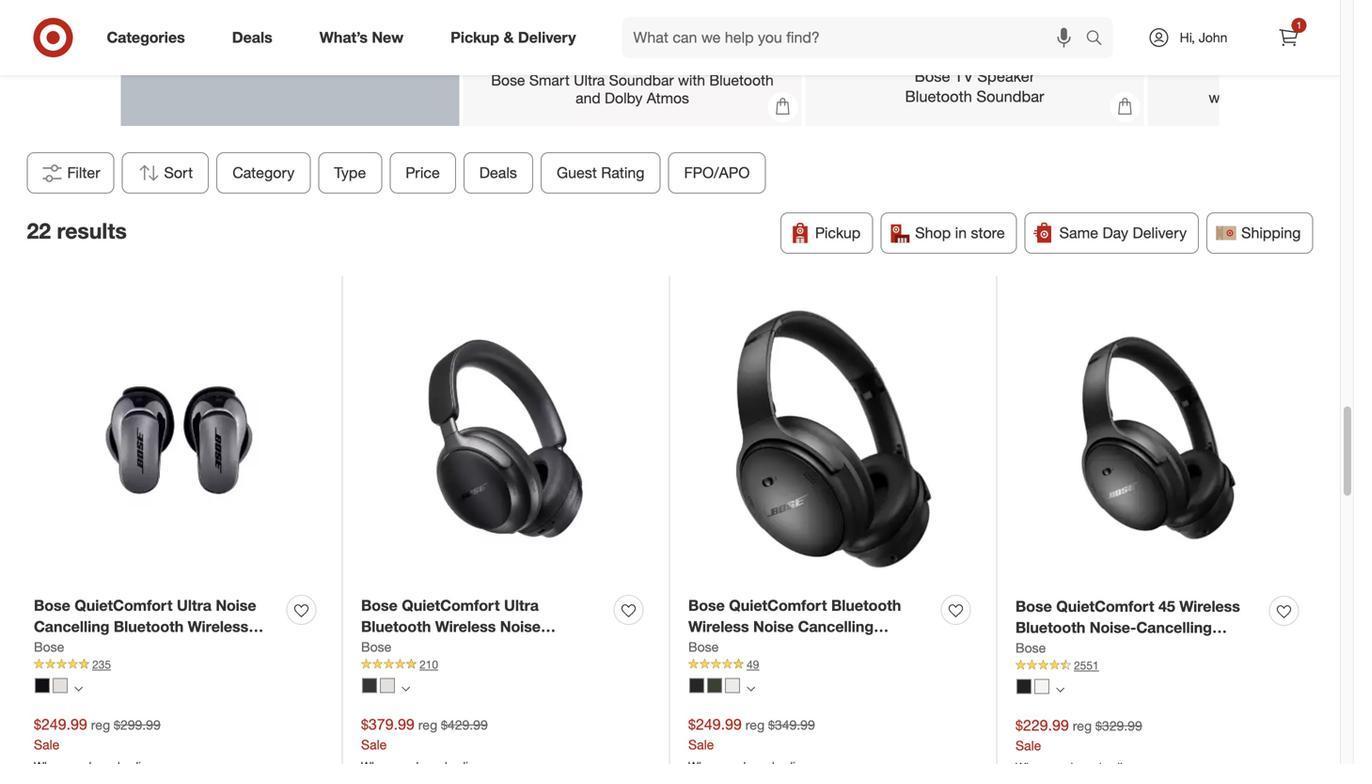 Task type: locate. For each thing, give the bounding box(es) containing it.
sale inside $379.99 reg $429.99 sale
[[361, 737, 387, 754]]

all colors image up $379.99
[[402, 685, 410, 694]]

ultra inside the bose quietcomfort ultra noise cancelling bluetooth wireless earbuds
[[177, 597, 212, 615]]

bluetooth down tv
[[905, 87, 973, 106]]

headphones up all colors icon
[[1016, 641, 1106, 659]]

all colors element
[[74, 683, 83, 694], [402, 683, 410, 694], [747, 683, 755, 694], [1056, 684, 1065, 695]]

smart for sound
[[1267, 70, 1308, 88]]

headphones up green icon
[[689, 640, 779, 658]]

235
[[92, 658, 111, 672]]

black image up $379.99
[[362, 678, 377, 694]]

deals right 'price'
[[480, 164, 517, 182]]

reg inside $249.99 reg $349.99 sale
[[746, 717, 765, 734]]

bose quietcomfort ultra noise cancelling bluetooth wireless earbuds
[[34, 597, 256, 658]]

1 horizontal spatial white image
[[1035, 679, 1050, 694]]

white image
[[380, 678, 395, 694], [725, 678, 740, 694]]

ultra inside bose smart ultra soundbar with bluetooth and dolby atmos
[[574, 71, 605, 89]]

smart inside bose smart ultra soundbar with bluetooth and dolby atmos
[[530, 71, 570, 89]]

all colors image
[[74, 685, 83, 694], [402, 685, 410, 694], [747, 685, 755, 694]]

reg inside '$249.99 reg $299.99 sale'
[[91, 717, 110, 734]]

sale
[[34, 737, 60, 754], [361, 737, 387, 754], [689, 737, 714, 754], [1016, 738, 1042, 754]]

3 all colors image from the left
[[747, 685, 755, 694]]

0 horizontal spatial white image
[[53, 678, 68, 694]]

bluetooth right the atmos
[[710, 71, 774, 89]]

0 horizontal spatial soundbar
[[609, 71, 674, 89]]

0 horizontal spatial deals
[[232, 28, 273, 47]]

pickup inside button
[[815, 224, 861, 242]]

day
[[1103, 224, 1129, 242]]

deals for deals button
[[480, 164, 517, 182]]

soundbar
[[609, 71, 674, 89], [977, 87, 1045, 106]]

shop
[[916, 224, 951, 242]]

0 vertical spatial deals
[[232, 28, 273, 47]]

quietcomfort
[[75, 597, 173, 615], [402, 597, 500, 615], [729, 597, 827, 615], [1057, 598, 1155, 616]]

pickup for pickup
[[815, 224, 861, 242]]

white image
[[53, 678, 68, 694], [1035, 679, 1050, 694]]

all colors element up $229.99 at right
[[1056, 684, 1065, 695]]

with right dolby
[[678, 71, 706, 89]]

reg for wireless
[[418, 717, 438, 734]]

bluetooth up 235 link
[[114, 618, 184, 637]]

all colors image down earbuds
[[74, 685, 83, 694]]

sale inside $229.99 reg $329.99 sale
[[1016, 738, 1042, 754]]

1 horizontal spatial and
[[1310, 88, 1336, 107]]

price
[[406, 164, 440, 182]]

bose inside bose quietcomfort bluetooth wireless noise cancelling headphones
[[689, 597, 725, 615]]

bluetooth up the 210
[[361, 618, 431, 637]]

smart down pickup & delivery link
[[530, 71, 570, 89]]

0 horizontal spatial headphones
[[441, 640, 531, 658]]

delivery inside button
[[1133, 224, 1187, 242]]

tv
[[955, 67, 973, 85]]

1 horizontal spatial pickup
[[815, 224, 861, 242]]

bluetooth up 49 link
[[832, 597, 901, 615]]

$229.99
[[1016, 717, 1069, 735]]

reg left $349.99
[[746, 717, 765, 734]]

2 horizontal spatial noise
[[753, 618, 794, 637]]

1 horizontal spatial delivery
[[1133, 224, 1187, 242]]

sort
[[164, 164, 193, 182]]

shipping
[[1242, 224, 1301, 242]]

bluetooth down 1 link
[[1241, 88, 1306, 107]]

deals button
[[464, 152, 533, 194]]

ultra up 210 link on the bottom of page
[[504, 597, 539, 615]]

bose for bose quietcomfort ultra bluetooth wireless noise cancelling headphones's bose link
[[361, 639, 392, 656]]

quietcomfort up 49
[[729, 597, 827, 615]]

with down "john"
[[1209, 88, 1237, 107]]

0 horizontal spatial and
[[576, 89, 601, 107]]

deals
[[232, 28, 273, 47], [480, 164, 517, 182]]

headphones right the 210
[[441, 640, 531, 658]]

0 horizontal spatial white image
[[380, 678, 395, 694]]

bose tv speaker bluetooth soundbar
[[905, 67, 1045, 106]]

in
[[955, 224, 967, 242]]

bose inside the bose quietcomfort ultra noise cancelling bluetooth wireless earbuds
[[34, 597, 70, 615]]

1 horizontal spatial noise
[[500, 618, 541, 637]]

bose quietcomfort bluetooth wireless noise cancelling headphones image
[[689, 295, 978, 585], [689, 295, 978, 585]]

shop in store
[[916, 224, 1005, 242]]

quietcomfort inside bose quietcomfort ultra bluetooth wireless noise cancelling headphones
[[402, 597, 500, 615]]

bose quietcomfort 45 wireless bluetooth noise-cancelling headphones image
[[1016, 295, 1307, 585], [1016, 295, 1307, 585]]

bluetooth inside bose quietcomfort 45 wireless bluetooth noise-cancelling headphones
[[1016, 619, 1086, 638]]

white image up $379.99
[[380, 678, 395, 694]]

white image for headphones
[[1035, 679, 1050, 694]]

wireless right 45 at the bottom right
[[1180, 598, 1241, 616]]

cancelling down 45 at the bottom right
[[1137, 619, 1212, 638]]

all colors element down 49
[[747, 683, 755, 694]]

noise inside bose quietcomfort bluetooth wireless noise cancelling headphones
[[753, 618, 794, 637]]

2 horizontal spatial all colors image
[[747, 685, 755, 694]]

1 horizontal spatial with
[[1209, 88, 1237, 107]]

noise up 49
[[753, 618, 794, 637]]

2551
[[1074, 659, 1099, 673]]

cancelling
[[34, 618, 110, 637], [798, 618, 874, 637], [1137, 619, 1212, 638], [361, 640, 437, 658]]

delivery right & at the top left
[[518, 28, 576, 47]]

white image right green icon
[[725, 678, 740, 694]]

ultra inside bose quietcomfort ultra bluetooth wireless noise cancelling headphones
[[504, 597, 539, 615]]

dolby
[[605, 89, 643, 107]]

black image for cancelling
[[362, 678, 377, 694]]

smart
[[1267, 70, 1308, 88], [530, 71, 570, 89]]

0 horizontal spatial $249.99
[[34, 716, 87, 734]]

delivery
[[518, 28, 576, 47], [1133, 224, 1187, 242]]

reg
[[91, 717, 110, 734], [418, 717, 438, 734], [746, 717, 765, 734], [1073, 718, 1092, 735]]

ultra
[[574, 71, 605, 89], [177, 597, 212, 615], [504, 597, 539, 615]]

ultra for cancelling
[[504, 597, 539, 615]]

cancelling up $379.99
[[361, 640, 437, 658]]

wireless up the 210
[[435, 618, 496, 637]]

noise
[[216, 597, 256, 615], [500, 618, 541, 637], [753, 618, 794, 637]]

&
[[504, 28, 514, 47]]

bose quietcomfort ultra noise cancelling bluetooth wireless earbuds image
[[34, 295, 324, 585], [34, 295, 324, 585]]

bluetooth inside the bose quietcomfort ultra noise cancelling bluetooth wireless earbuds
[[114, 618, 184, 637]]

quietcomfort inside bose quietcomfort 45 wireless bluetooth noise-cancelling headphones
[[1057, 598, 1155, 616]]

1 vertical spatial deals
[[480, 164, 517, 182]]

0 horizontal spatial black image
[[362, 678, 377, 694]]

0 horizontal spatial pickup
[[451, 28, 500, 47]]

deals left what's
[[232, 28, 273, 47]]

black image down earbuds
[[35, 678, 50, 694]]

delivery for same day delivery
[[1133, 224, 1187, 242]]

sale inside '$249.99 reg $299.99 sale'
[[34, 737, 60, 754]]

fpo/apo
[[684, 164, 750, 182]]

sound
[[1312, 70, 1355, 88]]

0 horizontal spatial all colors image
[[74, 685, 83, 694]]

bose quietcomfort ultra bluetooth wireless noise cancelling headphones image
[[361, 295, 651, 585], [361, 295, 651, 585]]

quietcomfort inside the bose quietcomfort ultra noise cancelling bluetooth wireless earbuds
[[75, 597, 173, 615]]

bose quietcomfort bluetooth wireless noise cancelling headphones
[[689, 597, 901, 658]]

2551 link
[[1016, 658, 1307, 675]]

headphones inside bose quietcomfort 45 wireless bluetooth noise-cancelling headphones
[[1016, 641, 1106, 659]]

1 horizontal spatial smart
[[1267, 70, 1308, 88]]

0 horizontal spatial noise
[[216, 597, 256, 615]]

type
[[334, 164, 366, 182]]

2 white image from the left
[[725, 678, 740, 694]]

1 horizontal spatial all colors image
[[402, 685, 410, 694]]

deals inside button
[[480, 164, 517, 182]]

speaker
[[978, 67, 1035, 85]]

What can we help you find? suggestions appear below search field
[[622, 17, 1091, 58]]

wireless
[[1180, 598, 1241, 616], [188, 618, 249, 637], [435, 618, 496, 637], [689, 618, 749, 637]]

cancelling inside the bose quietcomfort ultra noise cancelling bluetooth wireless earbuds
[[34, 618, 110, 637]]

$249.99 down green icon
[[689, 716, 742, 734]]

sale for bose quietcomfort ultra noise cancelling bluetooth wireless earbuds
[[34, 737, 60, 754]]

2 horizontal spatial headphones
[[1016, 641, 1106, 659]]

$249.99 down earbuds
[[34, 716, 87, 734]]

all colors element for noise
[[747, 683, 755, 694]]

1 horizontal spatial deals
[[480, 164, 517, 182]]

cancelling up 49 link
[[798, 618, 874, 637]]

$249.99
[[34, 716, 87, 734], [689, 716, 742, 734]]

bluetooth up the 2551
[[1016, 619, 1086, 638]]

sale inside $249.99 reg $349.99 sale
[[689, 737, 714, 754]]

quietcomfort up the 210
[[402, 597, 500, 615]]

0 horizontal spatial ultra
[[177, 597, 212, 615]]

bose inside bose quietcomfort ultra bluetooth wireless noise cancelling headphones
[[361, 597, 398, 615]]

1 horizontal spatial headphones
[[689, 640, 779, 658]]

1 horizontal spatial black image
[[1017, 679, 1032, 694]]

sale for bose quietcomfort bluetooth wireless noise cancelling headphones
[[689, 737, 714, 754]]

0 horizontal spatial with
[[678, 71, 706, 89]]

search
[[1078, 30, 1123, 49]]

headphones inside bose quietcomfort bluetooth wireless noise cancelling headphones
[[689, 640, 779, 658]]

1 vertical spatial pickup
[[815, 224, 861, 242]]

quietcomfort inside bose quietcomfort bluetooth wireless noise cancelling headphones
[[729, 597, 827, 615]]

reg inside $229.99 reg $329.99 sale
[[1073, 718, 1092, 735]]

and left dolby
[[576, 89, 601, 107]]

quietcomfort up noise-
[[1057, 598, 1155, 616]]

deals for deals link
[[232, 28, 273, 47]]

all colors image down 49
[[747, 685, 755, 694]]

all colors element down earbuds
[[74, 683, 83, 694]]

smart for ultra
[[530, 71, 570, 89]]

1 vertical spatial delivery
[[1133, 224, 1187, 242]]

black image
[[35, 678, 50, 694], [1017, 679, 1032, 694]]

$349.99
[[769, 717, 815, 734]]

bluetooth inside bose smart sound with bluetooth and do
[[1241, 88, 1306, 107]]

bose inside bose quietcomfort 45 wireless bluetooth noise-cancelling headphones
[[1016, 598, 1052, 616]]

noise up 235 link
[[216, 597, 256, 615]]

wireless inside bose quietcomfort ultra bluetooth wireless noise cancelling headphones
[[435, 618, 496, 637]]

reg left $329.99
[[1073, 718, 1092, 735]]

2 $249.99 from the left
[[689, 716, 742, 734]]

and left do
[[1310, 88, 1336, 107]]

1 horizontal spatial $249.99
[[689, 716, 742, 734]]

white image left all colors icon
[[1035, 679, 1050, 694]]

smart down 1 link
[[1267, 70, 1308, 88]]

black image left green icon
[[690, 678, 705, 694]]

210 link
[[361, 657, 651, 674]]

$229.99 reg $329.99 sale
[[1016, 717, 1143, 754]]

1 black image from the left
[[362, 678, 377, 694]]

white image for earbuds
[[53, 678, 68, 694]]

price button
[[390, 152, 456, 194]]

2 all colors image from the left
[[402, 685, 410, 694]]

noise up 210 link on the bottom of page
[[500, 618, 541, 637]]

headphones
[[441, 640, 531, 658], [689, 640, 779, 658], [1016, 641, 1106, 659]]

results
[[57, 218, 127, 244]]

1 all colors image from the left
[[74, 685, 83, 694]]

1 horizontal spatial black image
[[690, 678, 705, 694]]

black image
[[362, 678, 377, 694], [690, 678, 705, 694]]

all colors element up $379.99
[[402, 683, 410, 694]]

headphones inside bose quietcomfort ultra bluetooth wireless noise cancelling headphones
[[441, 640, 531, 658]]

quietcomfort up 235
[[75, 597, 173, 615]]

bose link
[[34, 638, 64, 657], [361, 638, 392, 657], [689, 638, 719, 657], [1016, 639, 1046, 658]]

$249.99 inside $249.99 reg $349.99 sale
[[689, 716, 742, 734]]

green image
[[707, 678, 722, 694]]

cancelling up earbuds
[[34, 618, 110, 637]]

bluetooth inside bose smart ultra soundbar with bluetooth and dolby atmos
[[710, 71, 774, 89]]

shipping button
[[1207, 212, 1314, 254]]

rating
[[601, 164, 645, 182]]

bose smart sound with bluetooth and do
[[1209, 70, 1355, 107]]

0 horizontal spatial smart
[[530, 71, 570, 89]]

smart inside bose smart sound with bluetooth and do
[[1267, 70, 1308, 88]]

headphones for wireless
[[441, 640, 531, 658]]

reg left $299.99
[[91, 717, 110, 734]]

0 vertical spatial delivery
[[518, 28, 576, 47]]

bose link for bose quietcomfort bluetooth wireless noise cancelling headphones
[[689, 638, 719, 657]]

reg for cancelling
[[91, 717, 110, 734]]

black image left all colors icon
[[1017, 679, 1032, 694]]

and
[[1310, 88, 1336, 107], [576, 89, 601, 107]]

with inside bose smart sound with bluetooth and do
[[1209, 88, 1237, 107]]

and inside bose smart ultra soundbar with bluetooth and dolby atmos
[[576, 89, 601, 107]]

reg inside $379.99 reg $429.99 sale
[[418, 717, 438, 734]]

1 horizontal spatial soundbar
[[977, 87, 1045, 106]]

0 horizontal spatial black image
[[35, 678, 50, 694]]

wireless up 235 link
[[188, 618, 249, 637]]

reg left $429.99
[[418, 717, 438, 734]]

$379.99
[[361, 716, 415, 734]]

2 black image from the left
[[690, 678, 705, 694]]

delivery right day
[[1133, 224, 1187, 242]]

bose quietcomfort 45 wireless bluetooth noise-cancelling headphones link
[[1016, 596, 1262, 659]]

ultra up 235 link
[[177, 597, 212, 615]]

white image down earbuds
[[53, 678, 68, 694]]

noise-
[[1090, 619, 1137, 638]]

$249.99 inside '$249.99 reg $299.99 sale'
[[34, 716, 87, 734]]

with
[[678, 71, 706, 89], [1209, 88, 1237, 107]]

ultra left the atmos
[[574, 71, 605, 89]]

2 horizontal spatial ultra
[[574, 71, 605, 89]]

pickup
[[451, 28, 500, 47], [815, 224, 861, 242]]

bose inside bose tv speaker bluetooth soundbar
[[915, 67, 951, 85]]

$429.99
[[441, 717, 488, 734]]

what's
[[320, 28, 368, 47]]

1 horizontal spatial ultra
[[504, 597, 539, 615]]

cancelling inside bose quietcomfort bluetooth wireless noise cancelling headphones
[[798, 618, 874, 637]]

reg for noise
[[746, 717, 765, 734]]

1 $249.99 from the left
[[34, 716, 87, 734]]

bose inside bose smart ultra soundbar with bluetooth and dolby atmos
[[491, 71, 525, 89]]

same day delivery
[[1060, 224, 1187, 242]]

headphones for bluetooth
[[1016, 641, 1106, 659]]

all colors element for wireless
[[402, 683, 410, 694]]

$249.99 for bose quietcomfort ultra noise cancelling bluetooth wireless earbuds
[[34, 716, 87, 734]]

bluetooth
[[710, 71, 774, 89], [905, 87, 973, 106], [1241, 88, 1306, 107], [832, 597, 901, 615], [114, 618, 184, 637], [361, 618, 431, 637], [1016, 619, 1086, 638]]

category button
[[217, 152, 311, 194]]

1 horizontal spatial white image
[[725, 678, 740, 694]]

0 horizontal spatial delivery
[[518, 28, 576, 47]]

bose smart ultra soundbar with bluetooth and dolby atmos button
[[463, 0, 802, 137]]

bose
[[915, 67, 951, 85], [1228, 70, 1263, 88], [491, 71, 525, 89], [34, 597, 70, 615], [361, 597, 398, 615], [689, 597, 725, 615], [1016, 598, 1052, 616], [34, 639, 64, 656], [361, 639, 392, 656], [689, 639, 719, 656], [1016, 640, 1046, 657]]

wireless up 49
[[689, 618, 749, 637]]

noise inside the bose quietcomfort ultra noise cancelling bluetooth wireless earbuds
[[216, 597, 256, 615]]

235 link
[[34, 657, 324, 674]]

0 vertical spatial pickup
[[451, 28, 500, 47]]



Task type: vqa. For each thing, say whether or not it's contained in the screenshot.
Bose inside 'bose smart ultra soundbar with bluetooth and dolby atmos'
yes



Task type: describe. For each thing, give the bounding box(es) containing it.
bose for bose quietcomfort ultra bluetooth wireless noise cancelling headphones
[[361, 597, 398, 615]]

bose inside bose smart sound with bluetooth and do
[[1228, 70, 1263, 88]]

pickup & delivery link
[[435, 17, 600, 58]]

black image for headphones
[[690, 678, 705, 694]]

wireless inside bose quietcomfort 45 wireless bluetooth noise-cancelling headphones
[[1180, 598, 1241, 616]]

ultra for wireless
[[177, 597, 212, 615]]

1
[[1297, 19, 1302, 31]]

guest rating button
[[541, 152, 661, 194]]

guest rating
[[557, 164, 645, 182]]

deals link
[[216, 17, 296, 58]]

45
[[1159, 598, 1176, 616]]

pickup for pickup & delivery
[[451, 28, 500, 47]]

sort button
[[122, 152, 209, 194]]

reg for bluetooth
[[1073, 718, 1092, 735]]

store
[[971, 224, 1005, 242]]

hi,
[[1180, 29, 1195, 46]]

cancelling inside bose quietcomfort ultra bluetooth wireless noise cancelling headphones
[[361, 640, 437, 658]]

quietcomfort for wireless
[[402, 597, 500, 615]]

bose quietcomfort bluetooth wireless noise cancelling headphones link
[[689, 595, 934, 658]]

bose link for bose quietcomfort 45 wireless bluetooth noise-cancelling headphones
[[1016, 639, 1046, 658]]

1 link
[[1269, 17, 1310, 58]]

what's new link
[[304, 17, 427, 58]]

categories
[[107, 28, 185, 47]]

pickup & delivery
[[451, 28, 576, 47]]

$249.99 reg $349.99 sale
[[689, 716, 815, 754]]

bose quietcomfort ultra noise cancelling bluetooth wireless earbuds link
[[34, 595, 279, 658]]

same
[[1060, 224, 1099, 242]]

delivery for pickup & delivery
[[518, 28, 576, 47]]

type button
[[318, 152, 382, 194]]

bose link for bose quietcomfort ultra bluetooth wireless noise cancelling headphones
[[361, 638, 392, 657]]

category
[[233, 164, 295, 182]]

atmos
[[647, 89, 689, 107]]

do
[[1340, 88, 1355, 107]]

hi, john
[[1180, 29, 1228, 46]]

search button
[[1078, 17, 1123, 62]]

pickup button
[[781, 212, 873, 254]]

quietcomfort for noise
[[729, 597, 827, 615]]

cancelling inside bose quietcomfort 45 wireless bluetooth noise-cancelling headphones
[[1137, 619, 1212, 638]]

all colors image
[[1056, 686, 1065, 695]]

earbuds
[[34, 640, 94, 658]]

wireless inside bose quietcomfort bluetooth wireless noise cancelling headphones
[[689, 618, 749, 637]]

all colors element for cancelling
[[74, 683, 83, 694]]

new
[[372, 28, 404, 47]]

bose for bose link for bose quietcomfort bluetooth wireless noise cancelling headphones
[[689, 639, 719, 656]]

$379.99 reg $429.99 sale
[[361, 716, 488, 754]]

soundbar inside bose tv speaker bluetooth soundbar
[[977, 87, 1045, 106]]

bose quietcomfort ultra bluetooth wireless noise cancelling headphones link
[[361, 595, 607, 658]]

john
[[1199, 29, 1228, 46]]

$249.99 for bose quietcomfort bluetooth wireless noise cancelling headphones
[[689, 716, 742, 734]]

bose smart ultra soundbar with bluetooth and dolby atmos
[[491, 71, 774, 107]]

1 white image from the left
[[380, 678, 395, 694]]

bose for bose quietcomfort ultra noise cancelling bluetooth wireless earbuds bose link
[[34, 639, 64, 656]]

quietcomfort for bluetooth
[[1057, 598, 1155, 616]]

22 results
[[27, 218, 127, 244]]

noise inside bose quietcomfort ultra bluetooth wireless noise cancelling headphones
[[500, 618, 541, 637]]

fpo/apo button
[[668, 152, 766, 194]]

bose link for bose quietcomfort ultra noise cancelling bluetooth wireless earbuds
[[34, 638, 64, 657]]

49 link
[[689, 657, 978, 674]]

guest
[[557, 164, 597, 182]]

bluetooth inside bose tv speaker bluetooth soundbar
[[905, 87, 973, 106]]

sale for bose quietcomfort 45 wireless bluetooth noise-cancelling headphones
[[1016, 738, 1042, 754]]

all colors image for earbuds
[[74, 685, 83, 694]]

all colors image for headphones
[[402, 685, 410, 694]]

$329.99
[[1096, 718, 1143, 735]]

bose for bose quietcomfort 45 wireless bluetooth noise-cancelling headphones bose link
[[1016, 640, 1046, 657]]

bluetooth inside bose quietcomfort bluetooth wireless noise cancelling headphones
[[832, 597, 901, 615]]

filter button
[[27, 152, 114, 194]]

what's new
[[320, 28, 404, 47]]

bose for bose quietcomfort ultra noise cancelling bluetooth wireless earbuds
[[34, 597, 70, 615]]

bose for bose quietcomfort bluetooth wireless noise cancelling headphones
[[689, 597, 725, 615]]

quietcomfort for cancelling
[[75, 597, 173, 615]]

bose quietcomfort 45 wireless bluetooth noise-cancelling headphones
[[1016, 598, 1241, 659]]

black image for earbuds
[[35, 678, 50, 694]]

bose quietcomfort ultra bluetooth wireless noise cancelling headphones
[[361, 597, 541, 658]]

black image for headphones
[[1017, 679, 1032, 694]]

wireless inside the bose quietcomfort ultra noise cancelling bluetooth wireless earbuds
[[188, 618, 249, 637]]

categories link
[[91, 17, 209, 58]]

210
[[420, 658, 438, 672]]

bose for bose smart ultra soundbar with bluetooth and dolby atmos
[[491, 71, 525, 89]]

bose for bose quietcomfort 45 wireless bluetooth noise-cancelling headphones
[[1016, 598, 1052, 616]]

all colors element for bluetooth
[[1056, 684, 1065, 695]]

same day delivery button
[[1025, 212, 1199, 254]]

ultra for and
[[574, 71, 605, 89]]

bluetooth inside bose quietcomfort ultra bluetooth wireless noise cancelling headphones
[[361, 618, 431, 637]]

49
[[747, 658, 759, 672]]

$299.99
[[114, 717, 161, 734]]

shop in store button
[[881, 212, 1018, 254]]

filter
[[67, 164, 100, 182]]

and inside bose smart sound with bluetooth and do
[[1310, 88, 1336, 107]]

with inside bose smart ultra soundbar with bluetooth and dolby atmos
[[678, 71, 706, 89]]

soundbar inside bose smart ultra soundbar with bluetooth and dolby atmos
[[609, 71, 674, 89]]

sale for bose quietcomfort ultra bluetooth wireless noise cancelling headphones
[[361, 737, 387, 754]]

22
[[27, 218, 51, 244]]

$249.99 reg $299.99 sale
[[34, 716, 161, 754]]



